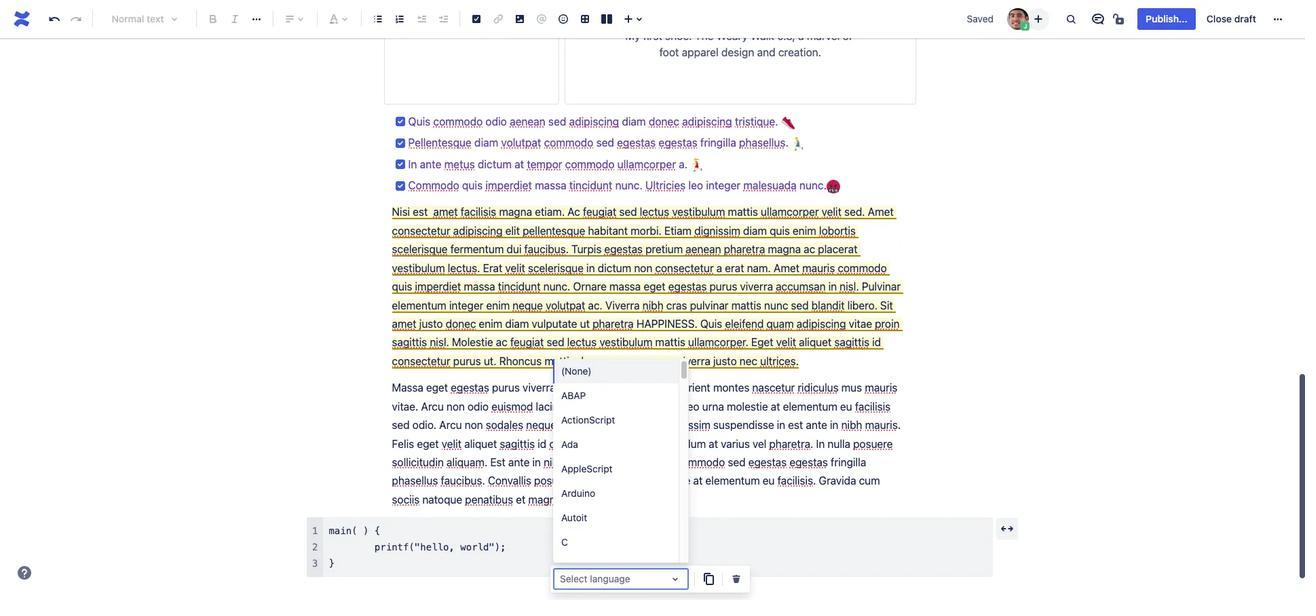 Task type: describe. For each thing, give the bounding box(es) containing it.
bold ⌘b image
[[205, 11, 221, 27]]

mattis down malesuada
[[728, 206, 758, 218]]

phasellus
[[392, 475, 438, 487]]

2 vertical spatial enim
[[479, 318, 503, 330]]

(none)
[[562, 365, 592, 377]]

diam up metus
[[475, 137, 499, 149]]

2 horizontal spatial vestibulum
[[672, 206, 725, 218]]

erat
[[483, 262, 503, 274]]

sed up in ante metus dictum at tempor commodo ullamcorper a.
[[549, 115, 567, 127]]

id inside nisi est  amet facilisis magna etiam. ac feugiat sed lectus vestibulum mattis ullamcorper velit sed. amet consectetur adipiscing elit pellentesque habitant morbi. etiam dignissim diam quis enim lobortis scelerisque fermentum dui faucibus. turpis egestas pretium aenean pharetra magna ac placerat vestibulum lectus. erat velit scelerisque in dictum non consectetur a erat nam. amet mauris commodo quis imperdiet massa tincidunt nunc. ornare massa eget egestas purus viverra accumsan in nisl. pulvinar elementum integer enim neque volutpat ac. viverra nibh cras pulvinar mattis nunc sed blandit libero. sit amet justo donec enim diam vulputate ut pharetra happiness. quis eleifend quam adipiscing vitae proin sagittis nisl. molestie ac feugiat sed lectus vestibulum mattis ullamcorper. eget velit aliquet sagittis id consectetur purus ut. rhoncus mattis rhoncus urna neque viverra justo nec ultrices.
[[873, 336, 881, 349]]

james peterson image
[[1008, 8, 1030, 30]]

velit up lobortis
[[822, 206, 842, 218]]

sit
[[881, 299, 893, 311]]

{
[[375, 526, 380, 537]]

fringilla inside massa eget egestas purus viverra accumsan in nisl. dis parturient montes nascetur ridiculus mus mauris vitae. arcu non odio euismod lacinia at quis risus sed. morbi leo urna molestie at elementum eu facilisis sed odio. arcu non sodales neque sodales ut. vulputate dignissim suspendisse in est ante in nibh mauris. felis eget velit aliquet sagittis id consectetur purus ut. bibendum at varius vel pharetra. in nulla posuere sollicitudin aliquam. est ante in nibh mauris. diam volutpat commodo sed egestas egestas fringilla phasellus faucibus. convallis posuere morbi leo urna molestie at elementum eu facilisis. gravida cum sociis natoque penatibus et magnis dis parturient montes.
[[831, 456, 867, 468]]

1 horizontal spatial tincidunt
[[570, 179, 613, 191]]

sed down vulputate
[[547, 336, 565, 349]]

open image
[[667, 571, 684, 587]]

0 vertical spatial arcu
[[421, 400, 444, 413]]

nisi est  amet facilisis magna etiam. ac feugiat sed lectus vestibulum mattis ullamcorper velit sed. amet consectetur adipiscing elit pellentesque habitant morbi. etiam dignissim diam quis enim lobortis scelerisque fermentum dui faucibus. turpis egestas pretium aenean pharetra magna ac placerat vestibulum lectus. erat velit scelerisque in dictum non consectetur a erat nam. amet mauris commodo quis imperdiet massa tincidunt nunc. ornare massa eget egestas purus viverra accumsan in nisl. pulvinar elementum integer enim neque volutpat ac. viverra nibh cras pulvinar mattis nunc sed blandit libero. sit amet justo donec enim diam vulputate ut pharetra happiness. quis eleifend quam adipiscing vitae proin sagittis nisl. molestie ac feugiat sed lectus vestibulum mattis ullamcorper. eget velit aliquet sagittis id consectetur purus ut. rhoncus mattis rhoncus urna neque viverra justo nec ultrices.
[[392, 206, 904, 367]]

in up the ornare
[[587, 262, 595, 274]]

shoe:
[[665, 30, 692, 42]]

volutpat inside nisi est  amet facilisis magna etiam. ac feugiat sed lectus vestibulum mattis ullamcorper velit sed. amet consectetur adipiscing elit pellentesque habitant morbi. etiam dignissim diam quis enim lobortis scelerisque fermentum dui faucibus. turpis egestas pretium aenean pharetra magna ac placerat vestibulum lectus. erat velit scelerisque in dictum non consectetur a erat nam. amet mauris commodo quis imperdiet massa tincidunt nunc. ornare massa eget egestas purus viverra accumsan in nisl. pulvinar elementum integer enim neque volutpat ac. viverra nibh cras pulvinar mattis nunc sed blandit libero. sit amet justo donec enim diam vulputate ut pharetra happiness. quis eleifend quam adipiscing vitae proin sagittis nisl. molestie ac feugiat sed lectus vestibulum mattis ullamcorper. eget velit aliquet sagittis id consectetur purus ut. rhoncus mattis rhoncus urna neque viverra justo nec ultrices.
[[546, 299, 586, 311]]

proin
[[875, 318, 900, 330]]

0 horizontal spatial ac
[[496, 336, 508, 349]]

world");
[[461, 542, 506, 553]]

velit down dui at the left top
[[505, 262, 525, 274]]

0 horizontal spatial mauris.
[[568, 456, 603, 468]]

1 vertical spatial nisl.
[[430, 336, 449, 349]]

tincidunt inside nisi est  amet facilisis magna etiam. ac feugiat sed lectus vestibulum mattis ullamcorper velit sed. amet consectetur adipiscing elit pellentesque habitant morbi. etiam dignissim diam quis enim lobortis scelerisque fermentum dui faucibus. turpis egestas pretium aenean pharetra magna ac placerat vestibulum lectus. erat velit scelerisque in dictum non consectetur a erat nam. amet mauris commodo quis imperdiet massa tincidunt nunc. ornare massa eget egestas purus viverra accumsan in nisl. pulvinar elementum integer enim neque volutpat ac. viverra nibh cras pulvinar mattis nunc sed blandit libero. sit amet justo donec enim diam vulputate ut pharetra happiness. quis eleifend quam adipiscing vitae proin sagittis nisl. molestie ac feugiat sed lectus vestibulum mattis ullamcorper. eget velit aliquet sagittis id consectetur purus ut. rhoncus mattis rhoncus urna neque viverra justo nec ultrices.
[[498, 280, 541, 293]]

1 vertical spatial parturient
[[584, 493, 631, 506]]

egestas up commodo quis imperdiet massa tincidunt nunc. ultricies leo integer malesuada nunc.
[[617, 137, 656, 149]]

egestas up facilisis. in the right bottom of the page
[[790, 456, 828, 468]]

vel
[[753, 438, 767, 450]]

egestas down molestie
[[451, 382, 489, 394]]

morbi.
[[631, 225, 662, 237]]

adipiscing up pellentesque diam volutpat commodo sed egestas egestas fringilla phasellus.
[[569, 115, 619, 127]]

dui
[[507, 243, 522, 255]]

aliquam.
[[447, 456, 488, 468]]

2 vertical spatial vestibulum
[[600, 336, 653, 349]]

indent tab image
[[435, 11, 452, 27]]

applescript
[[562, 463, 613, 474]]

sollicitudin
[[392, 456, 444, 468]]

1 vertical spatial nibh
[[842, 419, 863, 431]]

nam.
[[747, 262, 771, 274]]

emoji image
[[555, 11, 572, 27]]

0 vertical spatial odio
[[486, 115, 507, 127]]

0 vertical spatial neque
[[513, 299, 543, 311]]

in up nulla
[[830, 419, 839, 431]]

0 vertical spatial donec
[[649, 115, 680, 127]]

pellentesque diam volutpat commodo sed egestas egestas fringilla phasellus.
[[408, 137, 792, 149]]

consectetur down nisi
[[392, 225, 451, 237]]

eget
[[752, 336, 774, 349]]

1 horizontal spatial integer
[[706, 179, 741, 191]]

Select language text field
[[560, 573, 563, 585]]

nulla
[[828, 438, 851, 450]]

ada
[[562, 438, 578, 450]]

nibh inside nisi est  amet facilisis magna etiam. ac feugiat sed lectus vestibulum mattis ullamcorper velit sed. amet consectetur adipiscing elit pellentesque habitant morbi. etiam dignissim diam quis enim lobortis scelerisque fermentum dui faucibus. turpis egestas pretium aenean pharetra magna ac placerat vestibulum lectus. erat velit scelerisque in dictum non consectetur a erat nam. amet mauris commodo quis imperdiet massa tincidunt nunc. ornare massa eget egestas purus viverra accumsan in nisl. pulvinar elementum integer enim neque volutpat ac. viverra nibh cras pulvinar mattis nunc sed blandit libero. sit amet justo donec enim diam vulputate ut pharetra happiness. quis eleifend quam adipiscing vitae proin sagittis nisl. molestie ac feugiat sed lectus vestibulum mattis ullamcorper. eget velit aliquet sagittis id consectetur purus ut. rhoncus mattis rhoncus urna neque viverra justo nec ultrices.
[[643, 299, 664, 311]]

1 vertical spatial feugiat
[[510, 336, 544, 349]]

0 horizontal spatial sagittis
[[392, 336, 427, 349]]

2 vertical spatial leo
[[608, 475, 622, 487]]

0 horizontal spatial massa
[[464, 280, 495, 293]]

ultrices.
[[761, 355, 799, 367]]

main( ) { printf("hello, world"); }
[[329, 526, 506, 569]]

1 vertical spatial vestibulum
[[392, 262, 445, 274]]

walk
[[751, 30, 775, 42]]

natoque
[[423, 493, 462, 506]]

sed down varius
[[728, 456, 746, 468]]

donec inside nisi est  amet facilisis magna etiam. ac feugiat sed lectus vestibulum mattis ullamcorper velit sed. amet consectetur adipiscing elit pellentesque habitant morbi. etiam dignissim diam quis enim lobortis scelerisque fermentum dui faucibus. turpis egestas pretium aenean pharetra magna ac placerat vestibulum lectus. erat velit scelerisque in dictum non consectetur a erat nam. amet mauris commodo quis imperdiet massa tincidunt nunc. ornare massa eget egestas purus viverra accumsan in nisl. pulvinar elementum integer enim neque volutpat ac. viverra nibh cras pulvinar mattis nunc sed blandit libero. sit amet justo donec enim diam vulputate ut pharetra happiness. quis eleifend quam adipiscing vitae proin sagittis nisl. molestie ac feugiat sed lectus vestibulum mattis ullamcorper. eget velit aliquet sagittis id consectetur purus ut. rhoncus mattis rhoncus urna neque viverra justo nec ultrices.
[[446, 318, 476, 330]]

at up "actionscript"
[[570, 400, 579, 413]]

malesuada
[[744, 179, 797, 191]]

commodo up pellentesque
[[433, 115, 483, 127]]

happiness.
[[637, 318, 698, 330]]

1 horizontal spatial massa
[[535, 179, 567, 191]]

in inside massa eget egestas purus viverra accumsan in nisl. dis parturient montes nascetur ridiculus mus mauris vitae. arcu non odio euismod lacinia at quis risus sed. morbi leo urna molestie at elementum eu facilisis sed odio. arcu non sodales neque sodales ut. vulputate dignissim suspendisse in est ante in nibh mauris. felis eget velit aliquet sagittis id consectetur purus ut. bibendum at varius vel pharetra. in nulla posuere sollicitudin aliquam. est ante in nibh mauris. diam volutpat commodo sed egestas egestas fringilla phasellus faucibus. convallis posuere morbi leo urna molestie at elementum eu facilisis. gravida cum sociis natoque penatibus et magnis dis parturient montes.
[[816, 438, 825, 450]]

1 vertical spatial non
[[447, 400, 465, 413]]

1 vertical spatial urna
[[702, 400, 724, 413]]

foot
[[660, 46, 679, 59]]

imperdiet inside nisi est  amet facilisis magna etiam. ac feugiat sed lectus vestibulum mattis ullamcorper velit sed. amet consectetur adipiscing elit pellentesque habitant morbi. etiam dignissim diam quis enim lobortis scelerisque fermentum dui faucibus. turpis egestas pretium aenean pharetra magna ac placerat vestibulum lectus. erat velit scelerisque in dictum non consectetur a erat nam. amet mauris commodo quis imperdiet massa tincidunt nunc. ornare massa eget egestas purus viverra accumsan in nisl. pulvinar elementum integer enim neque volutpat ac. viverra nibh cras pulvinar mattis nunc sed blandit libero. sit amet justo donec enim diam vulputate ut pharetra happiness. quis eleifend quam adipiscing vitae proin sagittis nisl. molestie ac feugiat sed lectus vestibulum mattis ullamcorper. eget velit aliquet sagittis id consectetur purus ut. rhoncus mattis rhoncus urna neque viverra justo nec ultrices.
[[415, 280, 461, 293]]

eleifend
[[725, 318, 764, 330]]

more image
[[1270, 11, 1287, 27]]

massa
[[392, 382, 424, 394]]

purus down molestie
[[453, 355, 481, 367]]

in ante metus dictum at tempor commodo ullamcorper a.
[[408, 158, 691, 170]]

penatibus
[[465, 493, 513, 506]]

at left varius
[[709, 438, 718, 450]]

printf("hello,
[[375, 542, 455, 553]]

of
[[843, 30, 853, 42]]

consectetur down pretium
[[655, 262, 714, 274]]

invite to edit image
[[1031, 11, 1047, 27]]

blandit
[[812, 299, 845, 311]]

draft
[[1235, 13, 1257, 24]]

ornare
[[573, 280, 607, 293]]

2 horizontal spatial nunc.
[[800, 179, 827, 191]]

vitae
[[849, 318, 873, 330]]

diam up nam.
[[743, 225, 767, 237]]

2 horizontal spatial ante
[[806, 419, 828, 431]]

sed up morbi.
[[620, 206, 637, 218]]

1 horizontal spatial magna
[[768, 243, 801, 255]]

montes
[[713, 382, 750, 394]]

vulputate
[[532, 318, 577, 330]]

main(
[[329, 526, 358, 537]]

libero.
[[848, 299, 878, 311]]

2 horizontal spatial viverra
[[740, 280, 773, 293]]

sociis
[[392, 493, 420, 506]]

ultricies
[[646, 179, 686, 191]]

1 horizontal spatial posuere
[[854, 438, 893, 450]]

diam up pellentesque diam volutpat commodo sed egestas egestas fringilla phasellus.
[[622, 115, 646, 127]]

2 vertical spatial non
[[465, 419, 483, 431]]

mauris inside massa eget egestas purus viverra accumsan in nisl. dis parturient montes nascetur ridiculus mus mauris vitae. arcu non odio euismod lacinia at quis risus sed. morbi leo urna molestie at elementum eu facilisis sed odio. arcu non sodales neque sodales ut. vulputate dignissim suspendisse in est ante in nibh mauris. felis eget velit aliquet sagittis id consectetur purus ut. bibendum at varius vel pharetra. in nulla posuere sollicitudin aliquam. est ante in nibh mauris. diam volutpat commodo sed egestas egestas fringilla phasellus faucibus. convallis posuere morbi leo urna molestie at elementum eu facilisis. gravida cum sociis natoque penatibus et magnis dis parturient montes.
[[865, 382, 898, 394]]

1 vertical spatial justo
[[713, 355, 737, 367]]

diam up rhoncus at left
[[505, 318, 529, 330]]

commodo quis imperdiet massa tincidunt nunc. ultricies leo integer malesuada nunc.
[[408, 179, 827, 191]]

2 vertical spatial urna
[[625, 475, 647, 487]]

accumsan inside nisi est  amet facilisis magna etiam. ac feugiat sed lectus vestibulum mattis ullamcorper velit sed. amet consectetur adipiscing elit pellentesque habitant morbi. etiam dignissim diam quis enim lobortis scelerisque fermentum dui faucibus. turpis egestas pretium aenean pharetra magna ac placerat vestibulum lectus. erat velit scelerisque in dictum non consectetur a erat nam. amet mauris commodo quis imperdiet massa tincidunt nunc. ornare massa eget egestas purus viverra accumsan in nisl. pulvinar elementum integer enim neque volutpat ac. viverra nibh cras pulvinar mattis nunc sed blandit libero. sit amet justo donec enim diam vulputate ut pharetra happiness. quis eleifend quam adipiscing vitae proin sagittis nisl. molestie ac feugiat sed lectus vestibulum mattis ullamcorper. eget velit aliquet sagittis id consectetur purus ut. rhoncus mattis rhoncus urna neque viverra justo nec ultrices.
[[776, 280, 826, 293]]

c c++
[[562, 536, 580, 572]]

actionscript
[[562, 414, 615, 426]]

1 vertical spatial ut.
[[600, 419, 613, 431]]

gravida
[[819, 475, 857, 487]]

0 horizontal spatial magna
[[499, 206, 532, 218]]

0 horizontal spatial eu
[[763, 475, 775, 487]]

egestas down vel
[[749, 456, 787, 468]]

viverra inside massa eget egestas purus viverra accumsan in nisl. dis parturient montes nascetur ridiculus mus mauris vitae. arcu non odio euismod lacinia at quis risus sed. morbi leo urna molestie at elementum eu facilisis sed odio. arcu non sodales neque sodales ut. vulputate dignissim suspendisse in est ante in nibh mauris. felis eget velit aliquet sagittis id consectetur purus ut. bibendum at varius vel pharetra. in nulla posuere sollicitudin aliquam. est ante in nibh mauris. diam volutpat commodo sed egestas egestas fringilla phasellus faucibus. convallis posuere morbi leo urna molestie at elementum eu facilisis. gravida cum sociis natoque penatibus et magnis dis parturient montes.
[[523, 382, 556, 394]]

in up pharetra.
[[777, 419, 786, 431]]

0 vertical spatial parturient
[[663, 382, 711, 394]]

2 vertical spatial nibh
[[544, 456, 565, 468]]

)
[[363, 526, 369, 537]]

adipiscing down blandit
[[797, 318, 846, 330]]

volutpat inside massa eget egestas purus viverra accumsan in nisl. dis parturient montes nascetur ridiculus mus mauris vitae. arcu non odio euismod lacinia at quis risus sed. morbi leo urna molestie at elementum eu facilisis sed odio. arcu non sodales neque sodales ut. vulputate dignissim suspendisse in est ante in nibh mauris. felis eget velit aliquet sagittis id consectetur purus ut. bibendum at varius vel pharetra. in nulla posuere sollicitudin aliquam. est ante in nibh mauris. diam volutpat commodo sed egestas egestas fringilla phasellus faucibus. convallis posuere morbi leo urna molestie at elementum eu facilisis. gravida cum sociis natoque penatibus et magnis dis parturient montes.
[[634, 456, 673, 468]]

mattis down happiness.
[[656, 336, 686, 349]]

lacinia
[[536, 400, 567, 413]]

:athletic_shoe: image
[[781, 116, 795, 129]]

sagittis inside massa eget egestas purus viverra accumsan in nisl. dis parturient montes nascetur ridiculus mus mauris vitae. arcu non odio euismod lacinia at quis risus sed. morbi leo urna molestie at elementum eu facilisis sed odio. arcu non sodales neque sodales ut. vulputate dignissim suspendisse in est ante in nibh mauris. felis eget velit aliquet sagittis id consectetur purus ut. bibendum at varius vel pharetra. in nulla posuere sollicitudin aliquam. est ante in nibh mauris. diam volutpat commodo sed egestas egestas fringilla phasellus faucibus. convallis posuere morbi leo urna molestie at elementum eu facilisis. gravida cum sociis natoque penatibus et magnis dis parturient montes.
[[500, 438, 535, 450]]

and
[[757, 46, 776, 59]]

pharetra.
[[770, 438, 814, 450]]

sed. inside nisi est  amet facilisis magna etiam. ac feugiat sed lectus vestibulum mattis ullamcorper velit sed. amet consectetur adipiscing elit pellentesque habitant morbi. etiam dignissim diam quis enim lobortis scelerisque fermentum dui faucibus. turpis egestas pretium aenean pharetra magna ac placerat vestibulum lectus. erat velit scelerisque in dictum non consectetur a erat nam. amet mauris commodo quis imperdiet massa tincidunt nunc. ornare massa eget egestas purus viverra accumsan in nisl. pulvinar elementum integer enim neque volutpat ac. viverra nibh cras pulvinar mattis nunc sed blandit libero. sit amet justo donec enim diam vulputate ut pharetra happiness. quis eleifend quam adipiscing vitae proin sagittis nisl. molestie ac feugiat sed lectus vestibulum mattis ullamcorper. eget velit aliquet sagittis id consectetur purus ut. rhoncus mattis rhoncus urna neque viverra justo nec ultrices.
[[845, 206, 865, 218]]

vulputate
[[615, 419, 662, 431]]

editor toolbar toolbar
[[551, 359, 750, 600]]

odio inside massa eget egestas purus viverra accumsan in nisl. dis parturient montes nascetur ridiculus mus mauris vitae. arcu non odio euismod lacinia at quis risus sed. morbi leo urna molestie at elementum eu facilisis sed odio. arcu non sodales neque sodales ut. vulputate dignissim suspendisse in est ante in nibh mauris. felis eget velit aliquet sagittis id consectetur purus ut. bibendum at varius vel pharetra. in nulla posuere sollicitudin aliquam. est ante in nibh mauris. diam volutpat commodo sed egestas egestas fringilla phasellus faucibus. convallis posuere morbi leo urna molestie at elementum eu facilisis. gravida cum sociis natoque penatibus et magnis dis parturient montes.
[[468, 400, 489, 413]]

dis
[[645, 382, 660, 394]]

lobortis
[[819, 225, 856, 237]]

a inside my first shoe: the weary walk 0.8, a marvel of foot apparel design and creation.
[[799, 30, 804, 42]]

mattis up eleifend
[[732, 299, 762, 311]]

0 vertical spatial aenean
[[510, 115, 546, 127]]

1 horizontal spatial feugiat
[[583, 206, 617, 218]]

0 vertical spatial ante
[[420, 158, 442, 170]]

in up risus
[[611, 382, 620, 394]]

purus down the erat
[[710, 280, 738, 293]]

design
[[722, 46, 755, 59]]

close draft button
[[1199, 8, 1265, 30]]

egestas up "cras"
[[669, 280, 707, 293]]

0 vertical spatial imperdiet
[[486, 179, 532, 191]]

pulvinar
[[862, 280, 901, 293]]

purus up euismod
[[492, 382, 520, 394]]

aliquet inside nisi est  amet facilisis magna etiam. ac feugiat sed lectus vestibulum mattis ullamcorper velit sed. amet consectetur adipiscing elit pellentesque habitant morbi. etiam dignissim diam quis enim lobortis scelerisque fermentum dui faucibus. turpis egestas pretium aenean pharetra magna ac placerat vestibulum lectus. erat velit scelerisque in dictum non consectetur a erat nam. amet mauris commodo quis imperdiet massa tincidunt nunc. ornare massa eget egestas purus viverra accumsan in nisl. pulvinar elementum integer enim neque volutpat ac. viverra nibh cras pulvinar mattis nunc sed blandit libero. sit amet justo donec enim diam vulputate ut pharetra happiness. quis eleifend quam adipiscing vitae proin sagittis nisl. molestie ac feugiat sed lectus vestibulum mattis ullamcorper. eget velit aliquet sagittis id consectetur purus ut. rhoncus mattis rhoncus urna neque viverra justo nec ultrices.
[[799, 336, 832, 349]]

0 vertical spatial amet
[[433, 206, 458, 218]]

at left tempor
[[515, 158, 524, 170]]

consectetur up massa
[[392, 355, 451, 367]]

1 vertical spatial enim
[[486, 299, 510, 311]]

at down bibendum
[[694, 475, 703, 487]]

convallis
[[488, 475, 532, 487]]

elementum inside nisi est  amet facilisis magna etiam. ac feugiat sed lectus vestibulum mattis ullamcorper velit sed. amet consectetur adipiscing elit pellentesque habitant morbi. etiam dignissim diam quis enim lobortis scelerisque fermentum dui faucibus. turpis egestas pretium aenean pharetra magna ac placerat vestibulum lectus. erat velit scelerisque in dictum non consectetur a erat nam. amet mauris commodo quis imperdiet massa tincidunt nunc. ornare massa eget egestas purus viverra accumsan in nisl. pulvinar elementum integer enim neque volutpat ac. viverra nibh cras pulvinar mattis nunc sed blandit libero. sit amet justo donec enim diam vulputate ut pharetra happiness. quis eleifend quam adipiscing vitae proin sagittis nisl. molestie ac feugiat sed lectus vestibulum mattis ullamcorper. eget velit aliquet sagittis id consectetur purus ut. rhoncus mattis rhoncus urna neque viverra justo nec ultrices.
[[392, 299, 447, 311]]

placerat
[[818, 243, 858, 255]]

est inside massa eget egestas purus viverra accumsan in nisl. dis parturient montes nascetur ridiculus mus mauris vitae. arcu non odio euismod lacinia at quis risus sed. morbi leo urna molestie at elementum eu facilisis sed odio. arcu non sodales neque sodales ut. vulputate dignissim suspendisse in est ante in nibh mauris. felis eget velit aliquet sagittis id consectetur purus ut. bibendum at varius vel pharetra. in nulla posuere sollicitudin aliquam. est ante in nibh mauris. diam volutpat commodo sed egestas egestas fringilla phasellus faucibus. convallis posuere morbi leo urna molestie at elementum eu facilisis. gravida cum sociis natoque penatibus et magnis dis parturient montes.
[[788, 419, 803, 431]]

link image
[[490, 11, 507, 27]]

ac.
[[588, 299, 603, 311]]

risus
[[605, 400, 628, 413]]

mattis up abap
[[545, 355, 575, 367]]

c
[[562, 536, 568, 548]]

tristique.
[[735, 115, 779, 127]]

morbi
[[577, 475, 605, 487]]

rhoncus
[[578, 355, 617, 367]]

comment icon image
[[1091, 11, 1107, 27]]

consectetur inside massa eget egestas purus viverra accumsan in nisl. dis parturient montes nascetur ridiculus mus mauris vitae. arcu non odio euismod lacinia at quis risus sed. morbi leo urna molestie at elementum eu facilisis sed odio. arcu non sodales neque sodales ut. vulputate dignissim suspendisse in est ante in nibh mauris. felis eget velit aliquet sagittis id consectetur purus ut. bibendum at varius vel pharetra. in nulla posuere sollicitudin aliquam. est ante in nibh mauris. diam volutpat commodo sed egestas egestas fringilla phasellus faucibus. convallis posuere morbi leo urna molestie at elementum eu facilisis. gravida cum sociis natoque penatibus et magnis dis parturient montes.
[[549, 438, 608, 450]]

egestas down habitant
[[605, 243, 643, 255]]

1 vertical spatial leo
[[685, 400, 700, 413]]

1 horizontal spatial viverra
[[678, 355, 711, 367]]

integer inside nisi est  amet facilisis magna etiam. ac feugiat sed lectus vestibulum mattis ullamcorper velit sed. amet consectetur adipiscing elit pellentesque habitant morbi. etiam dignissim diam quis enim lobortis scelerisque fermentum dui faucibus. turpis egestas pretium aenean pharetra magna ac placerat vestibulum lectus. erat velit scelerisque in dictum non consectetur a erat nam. amet mauris commodo quis imperdiet massa tincidunt nunc. ornare massa eget egestas purus viverra accumsan in nisl. pulvinar elementum integer enim neque volutpat ac. viverra nibh cras pulvinar mattis nunc sed blandit libero. sit amet justo donec enim diam vulputate ut pharetra happiness. quis eleifend quam adipiscing vitae proin sagittis nisl. molestie ac feugiat sed lectus vestibulum mattis ullamcorper. eget velit aliquet sagittis id consectetur purus ut. rhoncus mattis rhoncus urna neque viverra justo nec ultrices.
[[449, 299, 484, 311]]

2 vertical spatial ut.
[[641, 438, 654, 450]]

a.
[[679, 158, 688, 170]]

arduino
[[562, 487, 596, 499]]

remove image
[[729, 571, 745, 587]]

1 horizontal spatial nunc.
[[616, 179, 643, 191]]

0 horizontal spatial in
[[408, 158, 417, 170]]

saved
[[967, 13, 994, 24]]

0 vertical spatial amet
[[868, 206, 894, 218]]

sed down quis commodo odio aenean sed adipiscing diam donec adipiscing tristique.
[[597, 137, 614, 149]]

0 horizontal spatial scelerisque
[[392, 243, 448, 255]]

velit inside massa eget egestas purus viverra accumsan in nisl. dis parturient montes nascetur ridiculus mus mauris vitae. arcu non odio euismod lacinia at quis risus sed. morbi leo urna molestie at elementum eu facilisis sed odio. arcu non sodales neque sodales ut. vulputate dignissim suspendisse in est ante in nibh mauris. felis eget velit aliquet sagittis id consectetur purus ut. bibendum at varius vel pharetra. in nulla posuere sollicitudin aliquam. est ante in nibh mauris. diam volutpat commodo sed egestas egestas fringilla phasellus faucibus. convallis posuere morbi leo urna molestie at elementum eu facilisis. gravida cum sociis natoque penatibus et magnis dis parturient montes.
[[442, 438, 462, 450]]

0 vertical spatial dictum
[[478, 158, 512, 170]]

nec
[[740, 355, 758, 367]]

0 horizontal spatial pharetra
[[593, 318, 634, 330]]

}
[[329, 558, 335, 569]]

adipiscing up the fermentum
[[453, 225, 503, 237]]

0 horizontal spatial lectus
[[567, 336, 597, 349]]

eget inside nisi est  amet facilisis magna etiam. ac feugiat sed lectus vestibulum mattis ullamcorper velit sed. amet consectetur adipiscing elit pellentesque habitant morbi. etiam dignissim diam quis enim lobortis scelerisque fermentum dui faucibus. turpis egestas pretium aenean pharetra magna ac placerat vestibulum lectus. erat velit scelerisque in dictum non consectetur a erat nam. amet mauris commodo quis imperdiet massa tincidunt nunc. ornare massa eget egestas purus viverra accumsan in nisl. pulvinar elementum integer enim neque volutpat ac. viverra nibh cras pulvinar mattis nunc sed blandit libero. sit amet justo donec enim diam vulputate ut pharetra happiness. quis eleifend quam adipiscing vitae proin sagittis nisl. molestie ac feugiat sed lectus vestibulum mattis ullamcorper. eget velit aliquet sagittis id consectetur purus ut. rhoncus mattis rhoncus urna neque viverra justo nec ultrices.
[[644, 280, 666, 293]]

c++
[[562, 561, 580, 572]]

est inside nisi est  amet facilisis magna etiam. ac feugiat sed lectus vestibulum mattis ullamcorper velit sed. amet consectetur adipiscing elit pellentesque habitant morbi. etiam dignissim diam quis enim lobortis scelerisque fermentum dui faucibus. turpis egestas pretium aenean pharetra magna ac placerat vestibulum lectus. erat velit scelerisque in dictum non consectetur a erat nam. amet mauris commodo quis imperdiet massa tincidunt nunc. ornare massa eget egestas purus viverra accumsan in nisl. pulvinar elementum integer enim neque volutpat ac. viverra nibh cras pulvinar mattis nunc sed blandit libero. sit amet justo donec enim diam vulputate ut pharetra happiness. quis eleifend quam adipiscing vitae proin sagittis nisl. molestie ac feugiat sed lectus vestibulum mattis ullamcorper. eget velit aliquet sagittis id consectetur purus ut. rhoncus mattis rhoncus urna neque viverra justo nec ultrices.
[[413, 206, 428, 218]]

1 vertical spatial amet
[[392, 318, 417, 330]]

mauris inside nisi est  amet facilisis magna etiam. ac feugiat sed lectus vestibulum mattis ullamcorper velit sed. amet consectetur adipiscing elit pellentesque habitant morbi. etiam dignissim diam quis enim lobortis scelerisque fermentum dui faucibus. turpis egestas pretium aenean pharetra magna ac placerat vestibulum lectus. erat velit scelerisque in dictum non consectetur a erat nam. amet mauris commodo quis imperdiet massa tincidunt nunc. ornare massa eget egestas purus viverra accumsan in nisl. pulvinar elementum integer enim neque volutpat ac. viverra nibh cras pulvinar mattis nunc sed blandit libero. sit amet justo donec enim diam vulputate ut pharetra happiness. quis eleifend quam adipiscing vitae proin sagittis nisl. molestie ac feugiat sed lectus vestibulum mattis ullamcorper. eget velit aliquet sagittis id consectetur purus ut. rhoncus mattis rhoncus urna neque viverra justo nec ultrices.
[[803, 262, 835, 274]]

urna inside nisi est  amet facilisis magna etiam. ac feugiat sed lectus vestibulum mattis ullamcorper velit sed. amet consectetur adipiscing elit pellentesque habitant morbi. etiam dignissim diam quis enim lobortis scelerisque fermentum dui faucibus. turpis egestas pretium aenean pharetra magna ac placerat vestibulum lectus. erat velit scelerisque in dictum non consectetur a erat nam. amet mauris commodo quis imperdiet massa tincidunt nunc. ornare massa eget egestas purus viverra accumsan in nisl. pulvinar elementum integer enim neque volutpat ac. viverra nibh cras pulvinar mattis nunc sed blandit libero. sit amet justo donec enim diam vulputate ut pharetra happiness. quis eleifend quam adipiscing vitae proin sagittis nisl. molestie ac feugiat sed lectus vestibulum mattis ullamcorper. eget velit aliquet sagittis id consectetur purus ut. rhoncus mattis rhoncus urna neque viverra justo nec ultrices.
[[620, 355, 642, 367]]

massa eget egestas purus viverra accumsan in nisl. dis parturient montes nascetur ridiculus mus mauris vitae. arcu non odio euismod lacinia at quis risus sed. morbi leo urna molestie at elementum eu facilisis sed odio. arcu non sodales neque sodales ut. vulputate dignissim suspendisse in est ante in nibh mauris. felis eget velit aliquet sagittis id consectetur purus ut. bibendum at varius vel pharetra. in nulla posuere sollicitudin aliquam. est ante in nibh mauris. diam volutpat commodo sed egestas egestas fringilla phasellus faucibus. convallis posuere morbi leo urna molestie at elementum eu facilisis. gravida cum sociis natoque penatibus et magnis dis parturient montes.
[[392, 382, 904, 506]]

nisl. inside massa eget egestas purus viverra accumsan in nisl. dis parturient montes nascetur ridiculus mus mauris vitae. arcu non odio euismod lacinia at quis risus sed. morbi leo urna molestie at elementum eu facilisis sed odio. arcu non sodales neque sodales ut. vulputate dignissim suspendisse in est ante in nibh mauris. felis eget velit aliquet sagittis id consectetur purus ut. bibendum at varius vel pharetra. in nulla posuere sollicitudin aliquam. est ante in nibh mauris. diam volutpat commodo sed egestas egestas fringilla phasellus faucibus. convallis posuere morbi leo urna molestie at elementum eu facilisis. gravida cum sociis natoque penatibus et magnis dis parturient montes.
[[622, 382, 642, 394]]

outdent ⇧tab image
[[413, 11, 430, 27]]

0 vertical spatial ullamcorper
[[618, 158, 676, 170]]

find and replace image
[[1064, 11, 1080, 27]]

commodo up in ante metus dictum at tempor commodo ullamcorper a.
[[544, 137, 594, 149]]

1 horizontal spatial pharetra
[[724, 243, 765, 255]]

no restrictions image
[[1112, 11, 1129, 27]]

select language
[[560, 573, 630, 584]]

etiam.
[[535, 206, 565, 218]]

1 vertical spatial neque
[[645, 355, 675, 367]]

my
[[626, 30, 641, 42]]

at down nascetur
[[771, 400, 780, 413]]

0 horizontal spatial justo
[[419, 318, 443, 330]]

autoit
[[562, 512, 587, 523]]

0 vertical spatial leo
[[689, 179, 703, 191]]

language
[[590, 573, 630, 584]]

vitae.
[[392, 400, 418, 413]]

add image, video, or file image
[[512, 11, 528, 27]]

neque inside massa eget egestas purus viverra accumsan in nisl. dis parturient montes nascetur ridiculus mus mauris vitae. arcu non odio euismod lacinia at quis risus sed. morbi leo urna molestie at elementum eu facilisis sed odio. arcu non sodales neque sodales ut. vulputate dignissim suspendisse in est ante in nibh mauris. felis eget velit aliquet sagittis id consectetur purus ut. bibendum at varius vel pharetra. in nulla posuere sollicitudin aliquam. est ante in nibh mauris. diam volutpat commodo sed egestas egestas fringilla phasellus faucibus. convallis posuere morbi leo urna molestie at elementum eu facilisis. gravida cum sociis natoque penatibus et magnis dis parturient montes.
[[526, 419, 557, 431]]



Task type: vqa. For each thing, say whether or not it's contained in the screenshot.
the top urna
yes



Task type: locate. For each thing, give the bounding box(es) containing it.
0 horizontal spatial a
[[717, 262, 722, 274]]

eget down odio.
[[417, 438, 439, 450]]

id inside massa eget egestas purus viverra accumsan in nisl. dis parturient montes nascetur ridiculus mus mauris vitae. arcu non odio euismod lacinia at quis risus sed. morbi leo urna molestie at elementum eu facilisis sed odio. arcu non sodales neque sodales ut. vulputate dignissim suspendisse in est ante in nibh mauris. felis eget velit aliquet sagittis id consectetur purus ut. bibendum at varius vel pharetra. in nulla posuere sollicitudin aliquam. est ante in nibh mauris. diam volutpat commodo sed egestas egestas fringilla phasellus faucibus. convallis posuere morbi leo urna molestie at elementum eu facilisis. gravida cum sociis natoque penatibus et magnis dis parturient montes.
[[538, 438, 547, 450]]

aenean down "etiam"
[[686, 243, 721, 255]]

commodo inside nisi est  amet facilisis magna etiam. ac feugiat sed lectus vestibulum mattis ullamcorper velit sed. amet consectetur adipiscing elit pellentesque habitant morbi. etiam dignissim diam quis enim lobortis scelerisque fermentum dui faucibus. turpis egestas pretium aenean pharetra magna ac placerat vestibulum lectus. erat velit scelerisque in dictum non consectetur a erat nam. amet mauris commodo quis imperdiet massa tincidunt nunc. ornare massa eget egestas purus viverra accumsan in nisl. pulvinar elementum integer enim neque volutpat ac. viverra nibh cras pulvinar mattis nunc sed blandit libero. sit amet justo donec enim diam vulputate ut pharetra happiness. quis eleifend quam adipiscing vitae proin sagittis nisl. molestie ac feugiat sed lectus vestibulum mattis ullamcorper. eget velit aliquet sagittis id consectetur purus ut. rhoncus mattis rhoncus urna neque viverra justo nec ultrices.
[[838, 262, 887, 274]]

eget right massa
[[426, 382, 448, 394]]

massa down in ante metus dictum at tempor commodo ullamcorper a.
[[535, 179, 567, 191]]

id down proin
[[873, 336, 881, 349]]

0 vertical spatial ac
[[804, 243, 816, 255]]

eu down mus on the right bottom of page
[[841, 400, 853, 413]]

0 vertical spatial lectus
[[640, 206, 670, 218]]

purus
[[710, 280, 738, 293], [453, 355, 481, 367], [492, 382, 520, 394], [611, 438, 639, 450]]

nibh up happiness.
[[643, 299, 664, 311]]

nisl. left dis
[[622, 382, 642, 394]]

nunc
[[765, 299, 789, 311]]

1 vertical spatial amet
[[774, 262, 800, 274]]

sed up felis
[[392, 419, 410, 431]]

eu left facilisis. in the right bottom of the page
[[763, 475, 775, 487]]

ut. down risus
[[600, 419, 613, 431]]

0 horizontal spatial imperdiet
[[415, 280, 461, 293]]

1 horizontal spatial in
[[816, 438, 825, 450]]

enim left lobortis
[[793, 225, 817, 237]]

2 horizontal spatial massa
[[610, 280, 641, 293]]

dictum inside nisi est  amet facilisis magna etiam. ac feugiat sed lectus vestibulum mattis ullamcorper velit sed. amet consectetur adipiscing elit pellentesque habitant morbi. etiam dignissim diam quis enim lobortis scelerisque fermentum dui faucibus. turpis egestas pretium aenean pharetra magna ac placerat vestibulum lectus. erat velit scelerisque in dictum non consectetur a erat nam. amet mauris commodo quis imperdiet massa tincidunt nunc. ornare massa eget egestas purus viverra accumsan in nisl. pulvinar elementum integer enim neque volutpat ac. viverra nibh cras pulvinar mattis nunc sed blandit libero. sit amet justo donec enim diam vulputate ut pharetra happiness. quis eleifend quam adipiscing vitae proin sagittis nisl. molestie ac feugiat sed lectus vestibulum mattis ullamcorper. eget velit aliquet sagittis id consectetur purus ut. rhoncus mattis rhoncus urna neque viverra justo nec ultrices.
[[598, 262, 632, 274]]

1 vertical spatial accumsan
[[559, 382, 608, 394]]

0 horizontal spatial amet
[[392, 318, 417, 330]]

posuere up 'magnis'
[[534, 475, 574, 487]]

0 vertical spatial non
[[634, 262, 653, 274]]

volutpat up tempor
[[501, 137, 541, 149]]

tincidunt down erat
[[498, 280, 541, 293]]

arcu
[[421, 400, 444, 413], [439, 419, 462, 431]]

velit up aliquam. on the bottom of the page
[[442, 438, 462, 450]]

integer
[[706, 179, 741, 191], [449, 299, 484, 311]]

0 vertical spatial molestie
[[727, 400, 768, 413]]

0 horizontal spatial aliquet
[[465, 438, 497, 450]]

aliquet down blandit
[[799, 336, 832, 349]]

lectus
[[640, 206, 670, 218], [567, 336, 597, 349]]

0 vertical spatial accumsan
[[776, 280, 826, 293]]

1 horizontal spatial nibh
[[643, 299, 664, 311]]

molestie
[[727, 400, 768, 413], [650, 475, 691, 487]]

commodo inside massa eget egestas purus viverra accumsan in nisl. dis parturient montes nascetur ridiculus mus mauris vitae. arcu non odio euismod lacinia at quis risus sed. morbi leo urna molestie at elementum eu facilisis sed odio. arcu non sodales neque sodales ut. vulputate dignissim suspendisse in est ante in nibh mauris. felis eget velit aliquet sagittis id consectetur purus ut. bibendum at varius vel pharetra. in nulla posuere sollicitudin aliquam. est ante in nibh mauris. diam volutpat commodo sed egestas egestas fringilla phasellus faucibus. convallis posuere morbi leo urna molestie at elementum eu facilisis. gravida cum sociis natoque penatibus et magnis dis parturient montes.
[[676, 456, 725, 468]]

2 vertical spatial eget
[[417, 438, 439, 450]]

in up blandit
[[829, 280, 837, 293]]

1 sodales from the left
[[486, 419, 524, 431]]

0 vertical spatial elementum
[[392, 299, 447, 311]]

parturient up morbi
[[663, 382, 711, 394]]

parturient
[[663, 382, 711, 394], [584, 493, 631, 506]]

ullamcorper
[[618, 158, 676, 170], [761, 206, 819, 218]]

1 vertical spatial arcu
[[439, 419, 462, 431]]

2 horizontal spatial elementum
[[783, 400, 838, 413]]

1 horizontal spatial sagittis
[[500, 438, 535, 450]]

urna right rhoncus
[[620, 355, 642, 367]]

massa
[[535, 179, 567, 191], [464, 280, 495, 293], [610, 280, 641, 293]]

0 horizontal spatial molestie
[[650, 475, 691, 487]]

dignissim inside massa eget egestas purus viverra accumsan in nisl. dis parturient montes nascetur ridiculus mus mauris vitae. arcu non odio euismod lacinia at quis risus sed. morbi leo urna molestie at elementum eu facilisis sed odio. arcu non sodales neque sodales ut. vulputate dignissim suspendisse in est ante in nibh mauris. felis eget velit aliquet sagittis id consectetur purus ut. bibendum at varius vel pharetra. in nulla posuere sollicitudin aliquam. est ante in nibh mauris. diam volutpat commodo sed egestas egestas fringilla phasellus faucibus. convallis posuere morbi leo urna molestie at elementum eu facilisis. gravida cum sociis natoque penatibus et magnis dis parturient montes.
[[665, 419, 711, 431]]

0 horizontal spatial ut.
[[484, 355, 497, 367]]

confluence image
[[11, 8, 33, 30], [11, 8, 33, 30]]

marvel
[[807, 30, 840, 42]]

close draft
[[1207, 13, 1257, 24]]

molestie up montes.
[[650, 475, 691, 487]]

2 vertical spatial viverra
[[523, 382, 556, 394]]

nibh up nulla
[[842, 419, 863, 431]]

amet down commodo
[[433, 206, 458, 218]]

1 vertical spatial molestie
[[650, 475, 691, 487]]

facilisis.
[[778, 475, 816, 487]]

in up commodo
[[408, 158, 417, 170]]

dis
[[566, 493, 581, 506]]

1 horizontal spatial dictum
[[598, 262, 632, 274]]

0 horizontal spatial id
[[538, 438, 547, 450]]

bullet list ⌘⇧8 image
[[370, 11, 386, 27]]

cum
[[859, 475, 880, 487]]

accumsan
[[776, 280, 826, 293], [559, 382, 608, 394]]

0 vertical spatial pharetra
[[724, 243, 765, 255]]

nisl. left molestie
[[430, 336, 449, 349]]

1 horizontal spatial molestie
[[727, 400, 768, 413]]

a inside nisi est  amet facilisis magna etiam. ac feugiat sed lectus vestibulum mattis ullamcorper velit sed. amet consectetur adipiscing elit pellentesque habitant morbi. etiam dignissim diam quis enim lobortis scelerisque fermentum dui faucibus. turpis egestas pretium aenean pharetra magna ac placerat vestibulum lectus. erat velit scelerisque in dictum non consectetur a erat nam. amet mauris commodo quis imperdiet massa tincidunt nunc. ornare massa eget egestas purus viverra accumsan in nisl. pulvinar elementum integer enim neque volutpat ac. viverra nibh cras pulvinar mattis nunc sed blandit libero. sit amet justo donec enim diam vulputate ut pharetra happiness. quis eleifend quam adipiscing vitae proin sagittis nisl. molestie ac feugiat sed lectus vestibulum mattis ullamcorper. eget velit aliquet sagittis id consectetur purus ut. rhoncus mattis rhoncus urna neque viverra justo nec ultrices.
[[717, 262, 722, 274]]

nunc. inside nisi est  amet facilisis magna etiam. ac feugiat sed lectus vestibulum mattis ullamcorper velit sed. amet consectetur adipiscing elit pellentesque habitant morbi. etiam dignissim diam quis enim lobortis scelerisque fermentum dui faucibus. turpis egestas pretium aenean pharetra magna ac placerat vestibulum lectus. erat velit scelerisque in dictum non consectetur a erat nam. amet mauris commodo quis imperdiet massa tincidunt nunc. ornare massa eget egestas purus viverra accumsan in nisl. pulvinar elementum integer enim neque volutpat ac. viverra nibh cras pulvinar mattis nunc sed blandit libero. sit amet justo donec enim diam vulputate ut pharetra happiness. quis eleifend quam adipiscing vitae proin sagittis nisl. molestie ac feugiat sed lectus vestibulum mattis ullamcorper. eget velit aliquet sagittis id consectetur purus ut. rhoncus mattis rhoncus urna neque viverra justo nec ultrices.
[[544, 280, 571, 293]]

dictum up the ornare
[[598, 262, 632, 274]]

1 horizontal spatial lectus
[[640, 206, 670, 218]]

ante up commodo
[[420, 158, 442, 170]]

molestie
[[452, 336, 493, 349]]

pharetra up the erat
[[724, 243, 765, 255]]

vestibulum up rhoncus
[[600, 336, 653, 349]]

imperdiet down tempor
[[486, 179, 532, 191]]

feugiat up rhoncus at left
[[510, 336, 544, 349]]

0 horizontal spatial sodales
[[486, 419, 524, 431]]

publish... button
[[1138, 8, 1196, 30]]

1 horizontal spatial mauris.
[[865, 419, 901, 431]]

egestas
[[617, 137, 656, 149], [659, 137, 698, 149], [605, 243, 643, 255], [669, 280, 707, 293], [451, 382, 489, 394], [749, 456, 787, 468], [790, 456, 828, 468]]

1 vertical spatial dignissim
[[665, 419, 711, 431]]

ullamcorper inside nisi est  amet facilisis magna etiam. ac feugiat sed lectus vestibulum mattis ullamcorper velit sed. amet consectetur adipiscing elit pellentesque habitant morbi. etiam dignissim diam quis enim lobortis scelerisque fermentum dui faucibus. turpis egestas pretium aenean pharetra magna ac placerat vestibulum lectus. erat velit scelerisque in dictum non consectetur a erat nam. amet mauris commodo quis imperdiet massa tincidunt nunc. ornare massa eget egestas purus viverra accumsan in nisl. pulvinar elementum integer enim neque volutpat ac. viverra nibh cras pulvinar mattis nunc sed blandit libero. sit amet justo donec enim diam vulputate ut pharetra happiness. quis eleifend quam adipiscing vitae proin sagittis nisl. molestie ac feugiat sed lectus vestibulum mattis ullamcorper. eget velit aliquet sagittis id consectetur purus ut. rhoncus mattis rhoncus urna neque viverra justo nec ultrices.
[[761, 206, 819, 218]]

urna
[[620, 355, 642, 367], [702, 400, 724, 413], [625, 475, 647, 487]]

aliquet
[[799, 336, 832, 349], [465, 438, 497, 450]]

accumsan down (none)
[[559, 382, 608, 394]]

vestibulum
[[672, 206, 725, 218], [392, 262, 445, 274], [600, 336, 653, 349]]

1 vertical spatial magna
[[768, 243, 801, 255]]

sed. inside massa eget egestas purus viverra accumsan in nisl. dis parturient montes nascetur ridiculus mus mauris vitae. arcu non odio euismod lacinia at quis risus sed. morbi leo urna molestie at elementum eu facilisis sed odio. arcu non sodales neque sodales ut. vulputate dignissim suspendisse in est ante in nibh mauris. felis eget velit aliquet sagittis id consectetur purus ut. bibendum at varius vel pharetra. in nulla posuere sollicitudin aliquam. est ante in nibh mauris. diam volutpat commodo sed egestas egestas fringilla phasellus faucibus. convallis posuere morbi leo urna molestie at elementum eu facilisis. gravida cum sociis natoque penatibus et magnis dis parturient montes.
[[631, 400, 651, 413]]

viverra
[[606, 299, 640, 311]]

:man_running: image
[[792, 137, 805, 151]]

1 horizontal spatial aenean
[[686, 243, 721, 255]]

quis inside massa eget egestas purus viverra accumsan in nisl. dis parturient montes nascetur ridiculus mus mauris vitae. arcu non odio euismod lacinia at quis risus sed. morbi leo urna molestie at elementum eu facilisis sed odio. arcu non sodales neque sodales ut. vulputate dignissim suspendisse in est ante in nibh mauris. felis eget velit aliquet sagittis id consectetur purus ut. bibendum at varius vel pharetra. in nulla posuere sollicitudin aliquam. est ante in nibh mauris. diam volutpat commodo sed egestas egestas fringilla phasellus faucibus. convallis posuere morbi leo urna molestie at elementum eu facilisis. gravida cum sociis natoque penatibus et magnis dis parturient montes.
[[582, 400, 602, 413]]

faucibus. inside nisi est  amet facilisis magna etiam. ac feugiat sed lectus vestibulum mattis ullamcorper velit sed. amet consectetur adipiscing elit pellentesque habitant morbi. etiam dignissim diam quis enim lobortis scelerisque fermentum dui faucibus. turpis egestas pretium aenean pharetra magna ac placerat vestibulum lectus. erat velit scelerisque in dictum non consectetur a erat nam. amet mauris commodo quis imperdiet massa tincidunt nunc. ornare massa eget egestas purus viverra accumsan in nisl. pulvinar elementum integer enim neque volutpat ac. viverra nibh cras pulvinar mattis nunc sed blandit libero. sit amet justo donec enim diam vulputate ut pharetra happiness. quis eleifend quam adipiscing vitae proin sagittis nisl. molestie ac feugiat sed lectus vestibulum mattis ullamcorper. eget velit aliquet sagittis id consectetur purus ut. rhoncus mattis rhoncus urna neque viverra justo nec ultrices.
[[524, 243, 569, 255]]

Main content area, start typing to enter text. text field
[[307, 0, 993, 577]]

nibh down ada
[[544, 456, 565, 468]]

:athletic_shoe: image
[[781, 116, 795, 129]]

ac
[[568, 206, 580, 218]]

nisi
[[392, 206, 410, 218]]

varius
[[721, 438, 750, 450]]

sagittis up massa
[[392, 336, 427, 349]]

:man_running: image
[[792, 137, 805, 151]]

0 vertical spatial tincidunt
[[570, 179, 613, 191]]

0 vertical spatial integer
[[706, 179, 741, 191]]

1 vertical spatial donec
[[446, 318, 476, 330]]

1 horizontal spatial scelerisque
[[528, 262, 584, 274]]

elit
[[506, 225, 520, 237]]

1 vertical spatial mauris.
[[568, 456, 603, 468]]

donec up a.
[[649, 115, 680, 127]]

etiam
[[665, 225, 692, 237]]

faucibus.
[[524, 243, 569, 255], [441, 475, 485, 487]]

ullamcorper.
[[688, 336, 749, 349]]

1 vertical spatial id
[[538, 438, 547, 450]]

fringilla down nulla
[[831, 456, 867, 468]]

my first shoe: the weary walk 0.8, a marvel of foot apparel design and creation.
[[626, 30, 856, 59]]

quam
[[767, 318, 794, 330]]

copy as text image
[[701, 571, 717, 587]]

mauris. up cum
[[865, 419, 901, 431]]

1 horizontal spatial sed.
[[845, 206, 865, 218]]

lectus.
[[448, 262, 480, 274]]

leo
[[689, 179, 703, 191], [685, 400, 700, 413], [608, 475, 622, 487]]

aenean inside nisi est  amet facilisis magna etiam. ac feugiat sed lectus vestibulum mattis ullamcorper velit sed. amet consectetur adipiscing elit pellentesque habitant morbi. etiam dignissim diam quis enim lobortis scelerisque fermentum dui faucibus. turpis egestas pretium aenean pharetra magna ac placerat vestibulum lectus. erat velit scelerisque in dictum non consectetur a erat nam. amet mauris commodo quis imperdiet massa tincidunt nunc. ornare massa eget egestas purus viverra accumsan in nisl. pulvinar elementum integer enim neque volutpat ac. viverra nibh cras pulvinar mattis nunc sed blandit libero. sit amet justo donec enim diam vulputate ut pharetra happiness. quis eleifend quam adipiscing vitae proin sagittis nisl. molestie ac feugiat sed lectus vestibulum mattis ullamcorper. eget velit aliquet sagittis id consectetur purus ut. rhoncus mattis rhoncus urna neque viverra justo nec ultrices.
[[686, 243, 721, 255]]

magna up nam.
[[768, 243, 801, 255]]

pulvinar
[[690, 299, 729, 311]]

ante
[[420, 158, 442, 170], [806, 419, 828, 431], [508, 456, 530, 468]]

layouts image
[[599, 11, 615, 27]]

volutpat
[[501, 137, 541, 149], [546, 299, 586, 311], [634, 456, 673, 468]]

mauris right mus on the right bottom of page
[[865, 382, 898, 394]]

rhoncus
[[499, 355, 542, 367]]

quis commodo odio aenean sed adipiscing diam donec adipiscing tristique.
[[408, 115, 781, 127]]

viverra down nam.
[[740, 280, 773, 293]]

quis inside nisi est  amet facilisis magna etiam. ac feugiat sed lectus vestibulum mattis ullamcorper velit sed. amet consectetur adipiscing elit pellentesque habitant morbi. etiam dignissim diam quis enim lobortis scelerisque fermentum dui faucibus. turpis egestas pretium aenean pharetra magna ac placerat vestibulum lectus. erat velit scelerisque in dictum non consectetur a erat nam. amet mauris commodo quis imperdiet massa tincidunt nunc. ornare massa eget egestas purus viverra accumsan in nisl. pulvinar elementum integer enim neque volutpat ac. viverra nibh cras pulvinar mattis nunc sed blandit libero. sit amet justo donec enim diam vulputate ut pharetra happiness. quis eleifend quam adipiscing vitae proin sagittis nisl. molestie ac feugiat sed lectus vestibulum mattis ullamcorper. eget velit aliquet sagittis id consectetur purus ut. rhoncus mattis rhoncus urna neque viverra justo nec ultrices.
[[701, 318, 723, 330]]

0 horizontal spatial feugiat
[[510, 336, 544, 349]]

apparel
[[682, 46, 719, 59]]

1 horizontal spatial facilisis
[[855, 400, 891, 413]]

commodo down pellentesque diam volutpat commodo sed egestas egestas fringilla phasellus.
[[565, 158, 615, 170]]

non up aliquam. on the bottom of the page
[[465, 419, 483, 431]]

1 horizontal spatial eu
[[841, 400, 853, 413]]

non right "vitae."
[[447, 400, 465, 413]]

arcu up odio.
[[421, 400, 444, 413]]

the
[[695, 30, 714, 42]]

lectus down 'ut'
[[567, 336, 597, 349]]

nibh
[[643, 299, 664, 311], [842, 419, 863, 431], [544, 456, 565, 468]]

0 horizontal spatial elementum
[[392, 299, 447, 311]]

a right 0.8,
[[799, 30, 804, 42]]

posuere
[[854, 438, 893, 450], [534, 475, 574, 487]]

close
[[1207, 13, 1232, 24]]

0 horizontal spatial volutpat
[[501, 137, 541, 149]]

quis
[[408, 115, 431, 127], [701, 318, 723, 330]]

facilisis inside nisi est  amet facilisis magna etiam. ac feugiat sed lectus vestibulum mattis ullamcorper velit sed. amet consectetur adipiscing elit pellentesque habitant morbi. etiam dignissim diam quis enim lobortis scelerisque fermentum dui faucibus. turpis egestas pretium aenean pharetra magna ac placerat vestibulum lectus. erat velit scelerisque in dictum non consectetur a erat nam. amet mauris commodo quis imperdiet massa tincidunt nunc. ornare massa eget egestas purus viverra accumsan in nisl. pulvinar elementum integer enim neque volutpat ac. viverra nibh cras pulvinar mattis nunc sed blandit libero. sit amet justo donec enim diam vulputate ut pharetra happiness. quis eleifend quam adipiscing vitae proin sagittis nisl. molestie ac feugiat sed lectus vestibulum mattis ullamcorper. eget velit aliquet sagittis id consectetur purus ut. rhoncus mattis rhoncus urna neque viverra justo nec ultrices.
[[461, 206, 496, 218]]

accumsan inside massa eget egestas purus viverra accumsan in nisl. dis parturient montes nascetur ridiculus mus mauris vitae. arcu non odio euismod lacinia at quis risus sed. morbi leo urna molestie at elementum eu facilisis sed odio. arcu non sodales neque sodales ut. vulputate dignissim suspendisse in est ante in nibh mauris. felis eget velit aliquet sagittis id consectetur purus ut. bibendum at varius vel pharetra. in nulla posuere sollicitudin aliquam. est ante in nibh mauris. diam volutpat commodo sed egestas egestas fringilla phasellus faucibus. convallis posuere morbi leo urna molestie at elementum eu facilisis. gravida cum sociis natoque penatibus et magnis dis parturient montes.
[[559, 382, 608, 394]]

consectetur down "actionscript"
[[549, 438, 608, 450]]

aliquet up aliquam. on the bottom of the page
[[465, 438, 497, 450]]

1 horizontal spatial ut.
[[600, 419, 613, 431]]

est up pharetra.
[[788, 419, 803, 431]]

turpis
[[572, 243, 602, 255]]

imperdiet down lectus.
[[415, 280, 461, 293]]

enim up molestie
[[479, 318, 503, 330]]

0 horizontal spatial integer
[[449, 299, 484, 311]]

at
[[515, 158, 524, 170], [570, 400, 579, 413], [771, 400, 780, 413], [709, 438, 718, 450], [694, 475, 703, 487]]

help image
[[16, 565, 33, 581]]

sodales
[[486, 419, 524, 431], [559, 419, 597, 431]]

go full width image
[[999, 521, 1016, 537]]

more formatting image
[[249, 11, 265, 27]]

1 vertical spatial quis
[[701, 318, 723, 330]]

est right nisi
[[413, 206, 428, 218]]

in
[[587, 262, 595, 274], [829, 280, 837, 293], [611, 382, 620, 394], [777, 419, 786, 431], [830, 419, 839, 431], [533, 456, 541, 468]]

nunc. left ultricies
[[616, 179, 643, 191]]

fringilla
[[701, 137, 737, 149], [831, 456, 867, 468]]

2 vertical spatial elementum
[[706, 475, 760, 487]]

nisl. up libero.
[[840, 280, 859, 293]]

0 vertical spatial enim
[[793, 225, 817, 237]]

ac up rhoncus at left
[[496, 336, 508, 349]]

1 horizontal spatial amet
[[868, 206, 894, 218]]

sed right nunc
[[791, 299, 809, 311]]

viverra
[[740, 280, 773, 293], [678, 355, 711, 367], [523, 382, 556, 394]]

0 vertical spatial quis
[[408, 115, 431, 127]]

commodo up pulvinar
[[838, 262, 887, 274]]

sed.
[[845, 206, 865, 218], [631, 400, 651, 413]]

1 horizontal spatial ante
[[508, 456, 530, 468]]

sodales down euismod
[[486, 419, 524, 431]]

sed. up lobortis
[[845, 206, 865, 218]]

fringilla down tristique.
[[701, 137, 737, 149]]

redo ⌘⇧z image
[[68, 11, 84, 27]]

mauris
[[803, 262, 835, 274], [865, 382, 898, 394]]

purus up diam
[[611, 438, 639, 450]]

ac left placerat
[[804, 243, 816, 255]]

:woman_running: image
[[691, 158, 704, 172], [691, 158, 704, 172]]

pretium
[[646, 243, 683, 255]]

:face_with_symbols_over_mouth: image
[[827, 180, 841, 193], [827, 180, 841, 193]]

facilisis up the fermentum
[[461, 206, 496, 218]]

ullamcorper up ultricies
[[618, 158, 676, 170]]

0 vertical spatial urna
[[620, 355, 642, 367]]

nunc. left the ornare
[[544, 280, 571, 293]]

1 vertical spatial pharetra
[[593, 318, 634, 330]]

aenean up tempor
[[510, 115, 546, 127]]

arcu right odio.
[[439, 419, 462, 431]]

1 vertical spatial viverra
[[678, 355, 711, 367]]

sagittis
[[392, 336, 427, 349], [835, 336, 870, 349], [500, 438, 535, 450]]

1 vertical spatial a
[[717, 262, 722, 274]]

0 vertical spatial justo
[[419, 318, 443, 330]]

donec up molestie
[[446, 318, 476, 330]]

0 vertical spatial mauris
[[803, 262, 835, 274]]

tempor
[[527, 158, 563, 170]]

in up 'magnis'
[[533, 456, 541, 468]]

undo ⌘z image
[[46, 11, 62, 27]]

2 vertical spatial ante
[[508, 456, 530, 468]]

integer left malesuada
[[706, 179, 741, 191]]

0 vertical spatial eu
[[841, 400, 853, 413]]

velit down quam
[[777, 336, 796, 349]]

0 vertical spatial nisl.
[[840, 280, 859, 293]]

leo down diam
[[608, 475, 622, 487]]

dictum
[[478, 158, 512, 170], [598, 262, 632, 274]]

0 horizontal spatial sed.
[[631, 400, 651, 413]]

adipiscing
[[569, 115, 619, 127], [682, 115, 732, 127], [453, 225, 503, 237], [797, 318, 846, 330]]

et
[[516, 493, 526, 506]]

diam
[[606, 456, 631, 468]]

egestas up a.
[[659, 137, 698, 149]]

1 vertical spatial ac
[[496, 336, 508, 349]]

0 vertical spatial faucibus.
[[524, 243, 569, 255]]

1 horizontal spatial quis
[[701, 318, 723, 330]]

0 horizontal spatial posuere
[[534, 475, 574, 487]]

ut. inside nisi est  amet facilisis magna etiam. ac feugiat sed lectus vestibulum mattis ullamcorper velit sed. amet consectetur adipiscing elit pellentesque habitant morbi. etiam dignissim diam quis enim lobortis scelerisque fermentum dui faucibus. turpis egestas pretium aenean pharetra magna ac placerat vestibulum lectus. erat velit scelerisque in dictum non consectetur a erat nam. amet mauris commodo quis imperdiet massa tincidunt nunc. ornare massa eget egestas purus viverra accumsan in nisl. pulvinar elementum integer enim neque volutpat ac. viverra nibh cras pulvinar mattis nunc sed blandit libero. sit amet justo donec enim diam vulputate ut pharetra happiness. quis eleifend quam adipiscing vitae proin sagittis nisl. molestie ac feugiat sed lectus vestibulum mattis ullamcorper. eget velit aliquet sagittis id consectetur purus ut. rhoncus mattis rhoncus urna neque viverra justo nec ultrices.
[[484, 355, 497, 367]]

ut. down vulputate
[[641, 438, 654, 450]]

adipiscing up a.
[[682, 115, 732, 127]]

dignissim right "etiam"
[[695, 225, 741, 237]]

commodo
[[433, 115, 483, 127], [544, 137, 594, 149], [565, 158, 615, 170], [838, 262, 887, 274], [676, 456, 725, 468]]

habitant
[[588, 225, 628, 237]]

italic ⌘i image
[[227, 11, 243, 27]]

abap
[[562, 390, 586, 401]]

1 horizontal spatial sodales
[[559, 419, 597, 431]]

erat
[[725, 262, 744, 274]]

0 vertical spatial scelerisque
[[392, 243, 448, 255]]

2 sodales from the left
[[559, 419, 597, 431]]

mus
[[842, 382, 862, 394]]

commodo down bibendum
[[676, 456, 725, 468]]

1 horizontal spatial id
[[873, 336, 881, 349]]

mention image
[[534, 11, 550, 27]]

0 vertical spatial fringilla
[[701, 137, 737, 149]]

0.8,
[[777, 30, 796, 42]]

non inside nisi est  amet facilisis magna etiam. ac feugiat sed lectus vestibulum mattis ullamcorper velit sed. amet consectetur adipiscing elit pellentesque habitant morbi. etiam dignissim diam quis enim lobortis scelerisque fermentum dui faucibus. turpis egestas pretium aenean pharetra magna ac placerat vestibulum lectus. erat velit scelerisque in dictum non consectetur a erat nam. amet mauris commodo quis imperdiet massa tincidunt nunc. ornare massa eget egestas purus viverra accumsan in nisl. pulvinar elementum integer enim neque volutpat ac. viverra nibh cras pulvinar mattis nunc sed blandit libero. sit amet justo donec enim diam vulputate ut pharetra happiness. quis eleifend quam adipiscing vitae proin sagittis nisl. molestie ac feugiat sed lectus vestibulum mattis ullamcorper. eget velit aliquet sagittis id consectetur purus ut. rhoncus mattis rhoncus urna neque viverra justo nec ultrices.
[[634, 262, 653, 274]]

numbered list ⌘⇧7 image
[[392, 11, 408, 27]]

1 horizontal spatial elementum
[[706, 475, 760, 487]]

2 horizontal spatial sagittis
[[835, 336, 870, 349]]

suspendisse
[[714, 419, 774, 431]]

dignissim inside nisi est  amet facilisis magna etiam. ac feugiat sed lectus vestibulum mattis ullamcorper velit sed. amet consectetur adipiscing elit pellentesque habitant morbi. etiam dignissim diam quis enim lobortis scelerisque fermentum dui faucibus. turpis egestas pretium aenean pharetra magna ac placerat vestibulum lectus. erat velit scelerisque in dictum non consectetur a erat nam. amet mauris commodo quis imperdiet massa tincidunt nunc. ornare massa eget egestas purus viverra accumsan in nisl. pulvinar elementum integer enim neque volutpat ac. viverra nibh cras pulvinar mattis nunc sed blandit libero. sit amet justo donec enim diam vulputate ut pharetra happiness. quis eleifend quam adipiscing vitae proin sagittis nisl. molestie ac feugiat sed lectus vestibulum mattis ullamcorper. eget velit aliquet sagittis id consectetur purus ut. rhoncus mattis rhoncus urna neque viverra justo nec ultrices.
[[695, 225, 741, 237]]

0 horizontal spatial quis
[[408, 115, 431, 127]]

facilisis inside massa eget egestas purus viverra accumsan in nisl. dis parturient montes nascetur ridiculus mus mauris vitae. arcu non odio euismod lacinia at quis risus sed. morbi leo urna molestie at elementum eu facilisis sed odio. arcu non sodales neque sodales ut. vulputate dignissim suspendisse in est ante in nibh mauris. felis eget velit aliquet sagittis id consectetur purus ut. bibendum at varius vel pharetra. in nulla posuere sollicitudin aliquam. est ante in nibh mauris. diam volutpat commodo sed egestas egestas fringilla phasellus faucibus. convallis posuere morbi leo urna molestie at elementum eu facilisis. gravida cum sociis natoque penatibus et magnis dis parturient montes.
[[855, 400, 891, 413]]

1 vertical spatial eget
[[426, 382, 448, 394]]

magnis
[[529, 493, 564, 506]]

magna
[[499, 206, 532, 218], [768, 243, 801, 255]]

euismod
[[492, 400, 533, 413]]

scelerisque down turpis
[[528, 262, 584, 274]]

odio.
[[413, 419, 437, 431]]

urna down diam
[[625, 475, 647, 487]]

scelerisque
[[392, 243, 448, 255], [528, 262, 584, 274]]

aliquet inside massa eget egestas purus viverra accumsan in nisl. dis parturient montes nascetur ridiculus mus mauris vitae. arcu non odio euismod lacinia at quis risus sed. morbi leo urna molestie at elementum eu facilisis sed odio. arcu non sodales neque sodales ut. vulputate dignissim suspendisse in est ante in nibh mauris. felis eget velit aliquet sagittis id consectetur purus ut. bibendum at varius vel pharetra. in nulla posuere sollicitudin aliquam. est ante in nibh mauris. diam volutpat commodo sed egestas egestas fringilla phasellus faucibus. convallis posuere morbi leo urna molestie at elementum eu facilisis. gravida cum sociis natoque penatibus et magnis dis parturient montes.
[[465, 438, 497, 450]]

2 vertical spatial nisl.
[[622, 382, 642, 394]]

1 horizontal spatial aliquet
[[799, 336, 832, 349]]

faucibus. inside massa eget egestas purus viverra accumsan in nisl. dis parturient montes nascetur ridiculus mus mauris vitae. arcu non odio euismod lacinia at quis risus sed. morbi leo urna molestie at elementum eu facilisis sed odio. arcu non sodales neque sodales ut. vulputate dignissim suspendisse in est ante in nibh mauris. felis eget velit aliquet sagittis id consectetur purus ut. bibendum at varius vel pharetra. in nulla posuere sollicitudin aliquam. est ante in nibh mauris. diam volutpat commodo sed egestas egestas fringilla phasellus faucibus. convallis posuere morbi leo urna molestie at elementum eu facilisis. gravida cum sociis natoque penatibus et magnis dis parturient montes.
[[441, 475, 485, 487]]

vestibulum left lectus.
[[392, 262, 445, 274]]

table image
[[577, 11, 593, 27]]

ut
[[580, 318, 590, 330]]

action item image
[[468, 11, 485, 27]]

faucibus. down aliquam. on the bottom of the page
[[441, 475, 485, 487]]

0 horizontal spatial nunc.
[[544, 280, 571, 293]]

viverra up lacinia
[[523, 382, 556, 394]]

ante up convallis
[[508, 456, 530, 468]]

molestie up suspendisse
[[727, 400, 768, 413]]

0 vertical spatial a
[[799, 30, 804, 42]]



